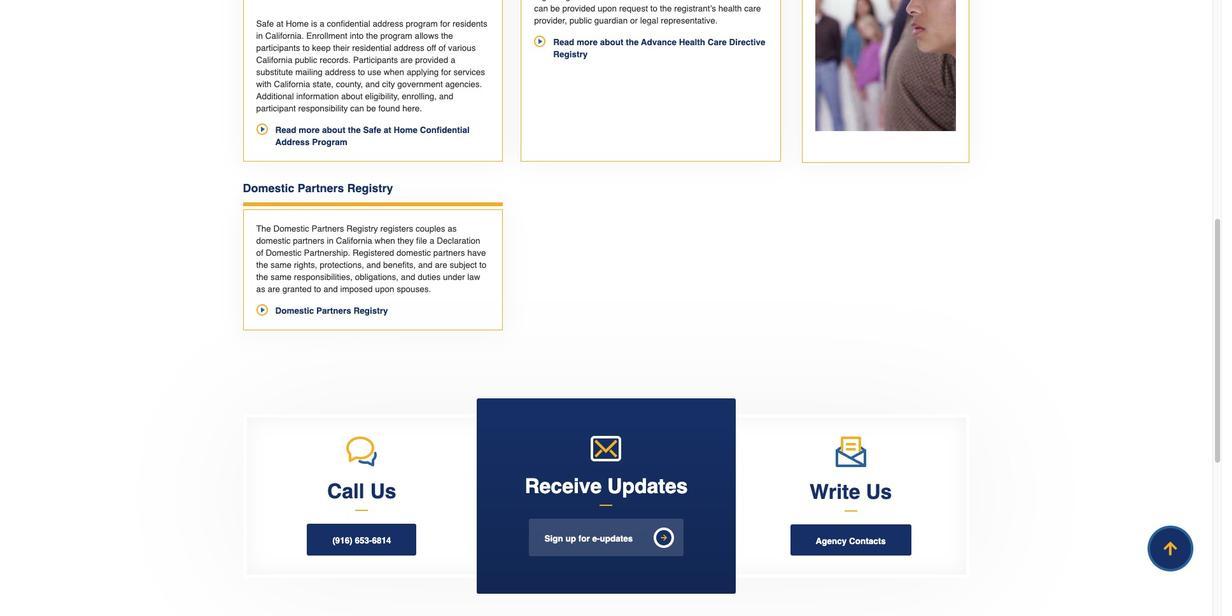 Task type: locate. For each thing, give the bounding box(es) containing it.
home left is
[[286, 19, 309, 29]]

california up substitute
[[256, 55, 292, 65]]

domestic right the
[[273, 224, 309, 233]]

0 vertical spatial domestic partners registry
[[243, 181, 393, 195]]

confidential
[[327, 19, 370, 29]]

1 horizontal spatial safe
[[363, 125, 381, 135]]

can
[[350, 104, 364, 113]]

of down the
[[256, 248, 263, 258]]

1 horizontal spatial home
[[394, 125, 418, 135]]

2 vertical spatial are
[[268, 284, 280, 294]]

1 same from the top
[[271, 260, 292, 270]]

program up allows
[[406, 19, 438, 29]]

obligations,
[[355, 272, 399, 282]]

applying
[[407, 67, 439, 77]]

about down county,
[[341, 92, 363, 101]]

sign up for e-updates link
[[529, 519, 684, 557]]

read inside read more about the safe at home confidential address program
[[275, 125, 296, 135]]

0 vertical spatial home
[[286, 19, 309, 29]]

and up spouses.
[[401, 272, 415, 282]]

653-
[[355, 536, 372, 546]]

1 horizontal spatial us
[[866, 480, 892, 503]]

as up declaration on the top
[[448, 224, 457, 233]]

same
[[271, 260, 292, 270], [271, 272, 292, 282]]

same left rights,
[[271, 260, 292, 270]]

read inside read more about the advance health care directive registry
[[553, 37, 574, 47]]

0 vertical spatial safe
[[256, 19, 274, 29]]

domestic down the
[[256, 236, 291, 246]]

1 vertical spatial domestic
[[397, 248, 431, 258]]

as
[[448, 224, 457, 233], [256, 284, 265, 294]]

1 horizontal spatial at
[[384, 125, 391, 135]]

2 us from the left
[[866, 480, 892, 503]]

1 horizontal spatial as
[[448, 224, 457, 233]]

safe down be
[[363, 125, 381, 135]]

the
[[366, 31, 378, 41], [441, 31, 453, 41], [626, 37, 639, 47], [348, 125, 361, 135], [256, 260, 268, 270], [256, 272, 268, 282]]

law
[[467, 272, 480, 282]]

address up residential on the left top of page
[[373, 19, 403, 29]]

and
[[365, 79, 380, 89], [439, 92, 453, 101], [367, 260, 381, 270], [418, 260, 432, 270], [401, 272, 415, 282], [324, 284, 338, 294]]

0 vertical spatial domestic
[[256, 236, 291, 246]]

at up california.
[[276, 19, 283, 29]]

0 vertical spatial same
[[271, 260, 292, 270]]

write
[[810, 480, 860, 503]]

0 vertical spatial more
[[577, 37, 598, 47]]

duties
[[418, 272, 441, 282]]

0 horizontal spatial at
[[276, 19, 283, 29]]

more inside read more about the safe at home confidential address program
[[299, 125, 320, 135]]

of right off
[[438, 43, 446, 53]]

at down found at the top left of the page
[[384, 125, 391, 135]]

of
[[438, 43, 446, 53], [256, 248, 263, 258]]

when up registered
[[375, 236, 395, 246]]

of inside the domestic partners registry registers couples as domestic partners in california when they file a declaration of domestic partnership. registered domestic partners have the same rights, protections, and benefits, and are subject to the same responsibilities, obligations, and duties under law as are granted to and imposed upon spouses.
[[256, 248, 263, 258]]

up
[[566, 534, 576, 543]]

safe up california.
[[256, 19, 274, 29]]

are
[[400, 55, 413, 65], [435, 260, 447, 270], [268, 284, 280, 294]]

a down various
[[451, 55, 455, 65]]

to down responsibilities,
[[314, 284, 321, 294]]

about for advance
[[600, 37, 623, 47]]

california up additional
[[274, 79, 310, 89]]

1 horizontal spatial in
[[327, 236, 334, 246]]

0 vertical spatial are
[[400, 55, 413, 65]]

1 horizontal spatial more
[[577, 37, 598, 47]]

1 vertical spatial domestic partners registry
[[275, 306, 388, 316]]

safe at home is a confidential address program for residents in california. enrollment into the program allows the participants to keep their residential address off of various california public records. participants are provided a substitute mailing address to use when applying for services with california state, county, and city government agencies. additional information about eligibility, enrolling, and participant responsibility can be found here.
[[256, 19, 487, 113]]

file
[[416, 236, 427, 246]]

0 vertical spatial when
[[384, 67, 404, 77]]

address
[[373, 19, 403, 29], [394, 43, 424, 53], [325, 67, 356, 77]]

about inside read more about the advance health care directive registry
[[600, 37, 623, 47]]

about up program
[[322, 125, 345, 135]]

for left e-
[[578, 534, 590, 543]]

domestic
[[256, 236, 291, 246], [397, 248, 431, 258]]

0 vertical spatial partners
[[298, 181, 344, 195]]

6814
[[372, 536, 391, 546]]

address down records.
[[325, 67, 356, 77]]

declaration
[[437, 236, 480, 246]]

domestic down file
[[397, 248, 431, 258]]

to
[[303, 43, 310, 53], [358, 67, 365, 77], [479, 260, 486, 270], [314, 284, 321, 294]]

services
[[453, 67, 485, 77]]

0 horizontal spatial read
[[275, 125, 296, 135]]

1 horizontal spatial read
[[553, 37, 574, 47]]

1 us from the left
[[370, 479, 396, 503]]

when
[[384, 67, 404, 77], [375, 236, 395, 246]]

1 vertical spatial at
[[384, 125, 391, 135]]

domestic
[[243, 181, 294, 195], [273, 224, 309, 233], [266, 248, 302, 258], [275, 306, 314, 316]]

program up residential on the left top of page
[[380, 31, 412, 41]]

0 vertical spatial at
[[276, 19, 283, 29]]

0 horizontal spatial us
[[370, 479, 396, 503]]

0 horizontal spatial in
[[256, 31, 263, 41]]

address down allows
[[394, 43, 424, 53]]

agency contacts link
[[790, 524, 911, 556]]

write us image
[[836, 437, 866, 467]]

1 vertical spatial address
[[394, 43, 424, 53]]

1 vertical spatial a
[[451, 55, 455, 65]]

more for address
[[299, 125, 320, 135]]

for inside sign up for e-updates link
[[578, 534, 590, 543]]

registry
[[553, 50, 588, 59], [347, 181, 393, 195], [346, 224, 378, 233], [354, 306, 388, 316]]

enrolling,
[[402, 92, 437, 101]]

partners up partnership.
[[312, 224, 344, 233]]

1 vertical spatial safe
[[363, 125, 381, 135]]

0 horizontal spatial a
[[320, 19, 324, 29]]

1 vertical spatial of
[[256, 248, 263, 258]]

partners
[[298, 181, 344, 195], [312, 224, 344, 233], [316, 306, 351, 316]]

upon
[[375, 284, 394, 294]]

domestic partners registry link
[[256, 305, 388, 317]]

more
[[577, 37, 598, 47], [299, 125, 320, 135]]

responsibilities,
[[294, 272, 353, 282]]

1 vertical spatial are
[[435, 260, 447, 270]]

us right the call
[[370, 479, 396, 503]]

home inside safe at home is a confidential address program for residents in california. enrollment into the program allows the participants to keep their residential address off of various california public records. participants are provided a substitute mailing address to use when applying for services with california state, county, and city government agencies. additional information about eligibility, enrolling, and participant responsibility can be found here.
[[286, 19, 309, 29]]

1 vertical spatial home
[[394, 125, 418, 135]]

1 vertical spatial same
[[271, 272, 292, 282]]

to up public
[[303, 43, 310, 53]]

call us image
[[346, 437, 377, 467]]

registry inside the domestic partners registry registers couples as domestic partners in california when they file a declaration of domestic partnership. registered domestic partners have the same rights, protections, and benefits, and are subject to the same responsibilities, obligations, and duties under law as are granted to and imposed upon spouses.
[[346, 224, 378, 233]]

as left granted on the top
[[256, 284, 265, 294]]

for down provided
[[441, 67, 451, 77]]

domestic down granted on the top
[[275, 306, 314, 316]]

1 vertical spatial in
[[327, 236, 334, 246]]

substitute
[[256, 67, 293, 77]]

(916) 653-6814
[[332, 536, 391, 546]]

california up registered
[[336, 236, 372, 246]]

california
[[256, 55, 292, 65], [274, 79, 310, 89], [336, 236, 372, 246]]

1 vertical spatial for
[[441, 67, 451, 77]]

a
[[320, 19, 324, 29], [451, 55, 455, 65], [430, 236, 434, 246]]

1 horizontal spatial partners
[[433, 248, 465, 258]]

0 horizontal spatial more
[[299, 125, 320, 135]]

registry inside domestic partners registry link
[[354, 306, 388, 316]]

1 horizontal spatial are
[[400, 55, 413, 65]]

1 vertical spatial about
[[341, 92, 363, 101]]

us for call us
[[370, 479, 396, 503]]

2 vertical spatial a
[[430, 236, 434, 246]]

off
[[427, 43, 436, 53]]

2 horizontal spatial are
[[435, 260, 447, 270]]

to left use
[[358, 67, 365, 77]]

for left residents
[[440, 19, 450, 29]]

2 vertical spatial for
[[578, 534, 590, 543]]

partners down program
[[298, 181, 344, 195]]

a right is
[[320, 19, 324, 29]]

a right file
[[430, 236, 434, 246]]

partners down imposed
[[316, 306, 351, 316]]

program
[[312, 137, 347, 147]]

1 vertical spatial when
[[375, 236, 395, 246]]

updates
[[607, 474, 688, 498]]

partners up partnership.
[[293, 236, 324, 246]]

home down here.
[[394, 125, 418, 135]]

1 horizontal spatial of
[[438, 43, 446, 53]]

0 vertical spatial of
[[438, 43, 446, 53]]

in up participants in the top left of the page
[[256, 31, 263, 41]]

2 vertical spatial california
[[336, 236, 372, 246]]

about left advance
[[600, 37, 623, 47]]

domestic inside domestic partners registry link
[[275, 306, 314, 316]]

about inside read more about the safe at home confidential address program
[[322, 125, 345, 135]]

0 vertical spatial in
[[256, 31, 263, 41]]

updates
[[600, 534, 633, 543]]

0 horizontal spatial safe
[[256, 19, 274, 29]]

various
[[448, 43, 476, 53]]

read
[[553, 37, 574, 47], [275, 125, 296, 135]]

here.
[[402, 104, 422, 113]]

2 same from the top
[[271, 272, 292, 282]]

in inside safe at home is a confidential address program for residents in california. enrollment into the program allows the participants to keep their residential address off of various california public records. participants are provided a substitute mailing address to use when applying for services with california state, county, and city government agencies. additional information about eligibility, enrolling, and participant responsibility can be found here.
[[256, 31, 263, 41]]

0 horizontal spatial home
[[286, 19, 309, 29]]

0 vertical spatial a
[[320, 19, 324, 29]]

of inside safe at home is a confidential address program for residents in california. enrollment into the program allows the participants to keep their residential address off of various california public records. participants are provided a substitute mailing address to use when applying for services with california state, county, and city government agencies. additional information about eligibility, enrolling, and participant responsibility can be found here.
[[438, 43, 446, 53]]

0 vertical spatial read
[[553, 37, 574, 47]]

in
[[256, 31, 263, 41], [327, 236, 334, 246]]

0 horizontal spatial as
[[256, 284, 265, 294]]

about
[[600, 37, 623, 47], [341, 92, 363, 101], [322, 125, 345, 135]]

to down the have
[[479, 260, 486, 270]]

partners
[[293, 236, 324, 246], [433, 248, 465, 258]]

0 horizontal spatial partners
[[293, 236, 324, 246]]

receive updates image
[[591, 436, 622, 461]]

when up the city
[[384, 67, 404, 77]]

us right write
[[866, 480, 892, 503]]

1 vertical spatial more
[[299, 125, 320, 135]]

same up granted on the top
[[271, 272, 292, 282]]

enrollment
[[306, 31, 347, 41]]

0 horizontal spatial are
[[268, 284, 280, 294]]

home
[[286, 19, 309, 29], [394, 125, 418, 135]]

are up applying
[[400, 55, 413, 65]]

1 vertical spatial program
[[380, 31, 412, 41]]

are left granted on the top
[[268, 284, 280, 294]]

0 horizontal spatial of
[[256, 248, 263, 258]]

responsibility
[[298, 104, 348, 113]]

1 vertical spatial california
[[274, 79, 310, 89]]

domestic partners registry down program
[[243, 181, 393, 195]]

2 vertical spatial about
[[322, 125, 345, 135]]

benefits,
[[383, 260, 416, 270]]

0 vertical spatial about
[[600, 37, 623, 47]]

more inside read more about the advance health care directive registry
[[577, 37, 598, 47]]

are inside safe at home is a confidential address program for residents in california. enrollment into the program allows the participants to keep their residential address off of various california public records. participants are provided a substitute mailing address to use when applying for services with california state, county, and city government agencies. additional information about eligibility, enrolling, and participant responsibility can be found here.
[[400, 55, 413, 65]]

found
[[378, 104, 400, 113]]

1 horizontal spatial a
[[430, 236, 434, 246]]

into
[[350, 31, 364, 41]]

partners down declaration on the top
[[433, 248, 465, 258]]

2 vertical spatial partners
[[316, 306, 351, 316]]

1 vertical spatial partners
[[433, 248, 465, 258]]

are up duties
[[435, 260, 447, 270]]

in up partnership.
[[327, 236, 334, 246]]

and down 'agencies.'
[[439, 92, 453, 101]]

the inside read more about the advance health care directive registry
[[626, 37, 639, 47]]

1 vertical spatial partners
[[312, 224, 344, 233]]

domestic partners registry down imposed
[[275, 306, 388, 316]]

safe
[[256, 19, 274, 29], [363, 125, 381, 135]]

1 vertical spatial read
[[275, 125, 296, 135]]



Task type: describe. For each thing, give the bounding box(es) containing it.
0 vertical spatial for
[[440, 19, 450, 29]]

partners inside domestic partners registry link
[[316, 306, 351, 316]]

government
[[397, 79, 443, 89]]

use
[[367, 67, 381, 77]]

mailing
[[295, 67, 323, 77]]

sign up for e-updates
[[545, 534, 633, 543]]

2 vertical spatial address
[[325, 67, 356, 77]]

read for read more about the safe at home confidential address program
[[275, 125, 296, 135]]

about inside safe at home is a confidential address program for residents in california. enrollment into the program allows the participants to keep their residential address off of various california public records. participants are provided a substitute mailing address to use when applying for services with california state, county, and city government agencies. additional information about eligibility, enrolling, and participant responsibility can be found here.
[[341, 92, 363, 101]]

agency contacts
[[816, 536, 886, 546]]

records.
[[320, 55, 351, 65]]

us for write us
[[866, 480, 892, 503]]

residents
[[452, 19, 487, 29]]

(916) 653-6814 link
[[307, 524, 417, 556]]

and up duties
[[418, 260, 432, 270]]

receive updates
[[525, 474, 688, 498]]

a inside the domestic partners registry registers couples as domestic partners in california when they file a declaration of domestic partnership. registered domestic partners have the same rights, protections, and benefits, and are subject to the same responsibilities, obligations, and duties under law as are granted to and imposed upon spouses.
[[430, 236, 434, 246]]

domestic up rights,
[[266, 248, 302, 258]]

participant
[[256, 104, 296, 113]]

subject
[[450, 260, 477, 270]]

participants
[[256, 43, 300, 53]]

safe inside safe at home is a confidential address program for residents in california. enrollment into the program allows the participants to keep their residential address off of various california public records. participants are provided a substitute mailing address to use when applying for services with california state, county, and city government agencies. additional information about eligibility, enrolling, and participant responsibility can be found here.
[[256, 19, 274, 29]]

domestic up the
[[243, 181, 294, 195]]

advance
[[641, 37, 677, 47]]

read more about the safe at home confidential address program link
[[256, 124, 490, 148]]

have
[[467, 248, 486, 258]]

contacts
[[849, 536, 886, 546]]

group of people image
[[815, 0, 956, 131]]

be
[[367, 104, 376, 113]]

agencies.
[[445, 79, 482, 89]]

registered
[[353, 248, 394, 258]]

registers
[[380, 224, 413, 233]]

imposed
[[340, 284, 373, 294]]

safe inside read more about the safe at home confidential address program
[[363, 125, 381, 135]]

write us
[[810, 480, 892, 503]]

confidential
[[420, 125, 470, 135]]

under
[[443, 272, 465, 282]]

with
[[256, 79, 271, 89]]

allows
[[415, 31, 439, 41]]

address
[[275, 137, 310, 147]]

0 vertical spatial as
[[448, 224, 457, 233]]

when inside the domestic partners registry registers couples as domestic partners in california when they file a declaration of domestic partnership. registered domestic partners have the same rights, protections, and benefits, and are subject to the same responsibilities, obligations, and duties under law as are granted to and imposed upon spouses.
[[375, 236, 395, 246]]

the domestic partners registry registers couples as domestic partners in california when they file a declaration of domestic partnership. registered domestic partners have the same rights, protections, and benefits, and are subject to the same responsibilities, obligations, and duties under law as are granted to and imposed upon spouses.
[[256, 224, 486, 294]]

1 horizontal spatial domestic
[[397, 248, 431, 258]]

about for safe
[[322, 125, 345, 135]]

the inside read more about the safe at home confidential address program
[[348, 125, 361, 135]]

health
[[679, 37, 705, 47]]

eligibility,
[[365, 92, 399, 101]]

read more about the advance health care directive registry link
[[534, 36, 768, 60]]

their
[[333, 43, 350, 53]]

at inside safe at home is a confidential address program for residents in california. enrollment into the program allows the participants to keep their residential address off of various california public records. participants are provided a substitute mailing address to use when applying for services with california state, county, and city government agencies. additional information about eligibility, enrolling, and participant responsibility can be found here.
[[276, 19, 283, 29]]

couples
[[416, 224, 445, 233]]

they
[[398, 236, 414, 246]]

rights,
[[294, 260, 317, 270]]

california inside the domestic partners registry registers couples as domestic partners in california when they file a declaration of domestic partnership. registered domestic partners have the same rights, protections, and benefits, and are subject to the same responsibilities, obligations, and duties under law as are granted to and imposed upon spouses.
[[336, 236, 372, 246]]

0 vertical spatial partners
[[293, 236, 324, 246]]

public
[[295, 55, 317, 65]]

0 vertical spatial address
[[373, 19, 403, 29]]

city
[[382, 79, 395, 89]]

0 horizontal spatial domestic
[[256, 236, 291, 246]]

california.
[[265, 31, 304, 41]]

keep
[[312, 43, 331, 53]]

directive
[[729, 37, 765, 47]]

agency
[[816, 536, 847, 546]]

more for registry
[[577, 37, 598, 47]]

county,
[[336, 79, 363, 89]]

spouses.
[[397, 284, 431, 294]]

2 horizontal spatial a
[[451, 55, 455, 65]]

call us
[[327, 479, 396, 503]]

and down registered
[[367, 260, 381, 270]]

residential
[[352, 43, 391, 53]]

in inside the domestic partners registry registers couples as domestic partners in california when they file a declaration of domestic partnership. registered domestic partners have the same rights, protections, and benefits, and are subject to the same responsibilities, obligations, and duties under law as are granted to and imposed upon spouses.
[[327, 236, 334, 246]]

partners inside the domestic partners registry registers couples as domestic partners in california when they file a declaration of domestic partnership. registered domestic partners have the same rights, protections, and benefits, and are subject to the same responsibilities, obligations, and duties under law as are granted to and imposed upon spouses.
[[312, 224, 344, 233]]

0 vertical spatial program
[[406, 19, 438, 29]]

at inside read more about the safe at home confidential address program
[[384, 125, 391, 135]]

information
[[296, 92, 339, 101]]

registry inside read more about the advance health care directive registry
[[553, 50, 588, 59]]

read for read more about the advance health care directive registry
[[553, 37, 574, 47]]

participants
[[353, 55, 398, 65]]

protections,
[[320, 260, 364, 270]]

the
[[256, 224, 271, 233]]

and down use
[[365, 79, 380, 89]]

home inside read more about the safe at home confidential address program
[[394, 125, 418, 135]]

call
[[327, 479, 365, 503]]

state,
[[313, 79, 334, 89]]

provided
[[415, 55, 448, 65]]

read more about the safe at home confidential address program
[[275, 125, 470, 147]]

is
[[311, 19, 317, 29]]

0 vertical spatial california
[[256, 55, 292, 65]]

e-
[[592, 534, 600, 543]]

read more about the advance health care directive registry
[[553, 37, 765, 59]]

1 vertical spatial as
[[256, 284, 265, 294]]

and down responsibilities,
[[324, 284, 338, 294]]

sign
[[545, 534, 563, 543]]

partnership.
[[304, 248, 350, 258]]

care
[[708, 37, 727, 47]]

(916)
[[332, 536, 352, 546]]

additional
[[256, 92, 294, 101]]

when inside safe at home is a confidential address program for residents in california. enrollment into the program allows the participants to keep their residential address off of various california public records. participants are provided a substitute mailing address to use when applying for services with california state, county, and city government agencies. additional information about eligibility, enrolling, and participant responsibility can be found here.
[[384, 67, 404, 77]]

receive
[[525, 474, 602, 498]]

granted
[[282, 284, 312, 294]]



Task type: vqa. For each thing, say whether or not it's contained in the screenshot.
'as' to the bottom
no



